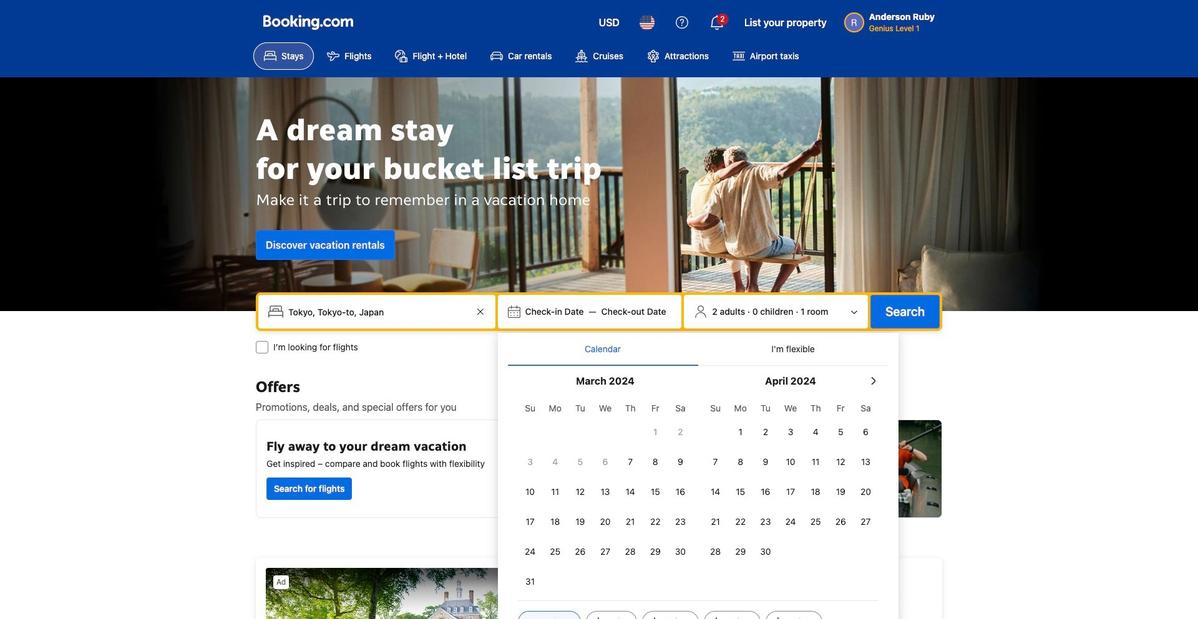 Task type: vqa. For each thing, say whether or not it's contained in the screenshot.
21 March 2024 checkbox at the right bottom of the page
yes



Task type: describe. For each thing, give the bounding box(es) containing it.
1 grid from the left
[[518, 396, 693, 596]]

27 April 2024 checkbox
[[853, 509, 879, 536]]

18 April 2024 checkbox
[[803, 479, 828, 506]]

3 April 2024 checkbox
[[778, 419, 803, 446]]

22 March 2024 checkbox
[[643, 509, 668, 536]]

30 April 2024 checkbox
[[753, 539, 778, 566]]

26 March 2024 checkbox
[[568, 539, 593, 566]]

12 March 2024 checkbox
[[568, 479, 593, 506]]

17 April 2024 checkbox
[[778, 479, 803, 506]]

your account menu anderson ruby genius level 1 element
[[844, 6, 940, 34]]

31 March 2024 checkbox
[[518, 569, 543, 596]]

1 March 2024 checkbox
[[643, 419, 668, 446]]

16 April 2024 checkbox
[[753, 479, 778, 506]]

3 March 2024 checkbox
[[518, 449, 543, 476]]

13 April 2024 checkbox
[[853, 449, 879, 476]]

28 March 2024 checkbox
[[618, 539, 643, 566]]

19 March 2024 checkbox
[[568, 509, 593, 536]]

9 March 2024 checkbox
[[668, 449, 693, 476]]

24 March 2024 checkbox
[[518, 539, 543, 566]]

advertisement element
[[256, 559, 942, 620]]

a young girl and woman kayak on a river image
[[605, 421, 942, 518]]

10 March 2024 checkbox
[[518, 479, 543, 506]]

8 March 2024 checkbox
[[643, 449, 668, 476]]

18 March 2024 checkbox
[[543, 509, 568, 536]]

7 March 2024 checkbox
[[618, 449, 643, 476]]

21 March 2024 checkbox
[[618, 509, 643, 536]]

22 April 2024 checkbox
[[728, 509, 753, 536]]

2 April 2024 checkbox
[[753, 419, 778, 446]]

6 March 2024 checkbox
[[593, 449, 618, 476]]

11 March 2024 checkbox
[[543, 479, 568, 506]]

7 April 2024 checkbox
[[703, 449, 728, 476]]

30 March 2024 checkbox
[[668, 539, 693, 566]]

15 March 2024 checkbox
[[643, 479, 668, 506]]

21 April 2024 checkbox
[[703, 509, 728, 536]]

27 March 2024 checkbox
[[593, 539, 618, 566]]

25 March 2024 checkbox
[[543, 539, 568, 566]]

26 April 2024 checkbox
[[828, 509, 853, 536]]



Task type: locate. For each thing, give the bounding box(es) containing it.
14 April 2024 checkbox
[[703, 479, 728, 506]]

1 horizontal spatial grid
[[703, 396, 879, 566]]

23 March 2024 checkbox
[[668, 509, 693, 536]]

4 March 2024 checkbox
[[543, 449, 568, 476]]

8 April 2024 checkbox
[[728, 449, 753, 476]]

11 April 2024 checkbox
[[803, 449, 828, 476]]

0 horizontal spatial grid
[[518, 396, 693, 596]]

booking.com image
[[263, 15, 353, 30]]

23 April 2024 checkbox
[[753, 509, 778, 536]]

29 April 2024 checkbox
[[728, 539, 753, 566]]

9 April 2024 checkbox
[[753, 449, 778, 476]]

tab list
[[508, 333, 889, 367]]

12 April 2024 checkbox
[[828, 449, 853, 476]]

20 March 2024 checkbox
[[593, 509, 618, 536]]

25 April 2024 checkbox
[[803, 509, 828, 536]]

5 March 2024 checkbox
[[568, 449, 593, 476]]

main content
[[251, 378, 947, 620]]

2 March 2024 checkbox
[[668, 419, 693, 446]]

28 April 2024 checkbox
[[703, 539, 728, 566]]

fly away to your dream vacation image
[[506, 431, 584, 508]]

20 April 2024 checkbox
[[853, 479, 879, 506]]

15 April 2024 checkbox
[[728, 479, 753, 506]]

Where are you going? field
[[283, 301, 473, 323]]

14 March 2024 checkbox
[[618, 479, 643, 506]]

grid
[[518, 396, 693, 596], [703, 396, 879, 566]]

17 March 2024 checkbox
[[518, 509, 543, 536]]

6 April 2024 checkbox
[[853, 419, 879, 446]]

16 March 2024 checkbox
[[668, 479, 693, 506]]

5 April 2024 checkbox
[[828, 419, 853, 446]]

29 March 2024 checkbox
[[643, 539, 668, 566]]

19 April 2024 checkbox
[[828, 479, 853, 506]]

1 April 2024 checkbox
[[728, 419, 753, 446]]

2 grid from the left
[[703, 396, 879, 566]]

13 March 2024 checkbox
[[593, 479, 618, 506]]

4 April 2024 checkbox
[[803, 419, 828, 446]]

24 April 2024 checkbox
[[778, 509, 803, 536]]

10 April 2024 checkbox
[[778, 449, 803, 476]]



